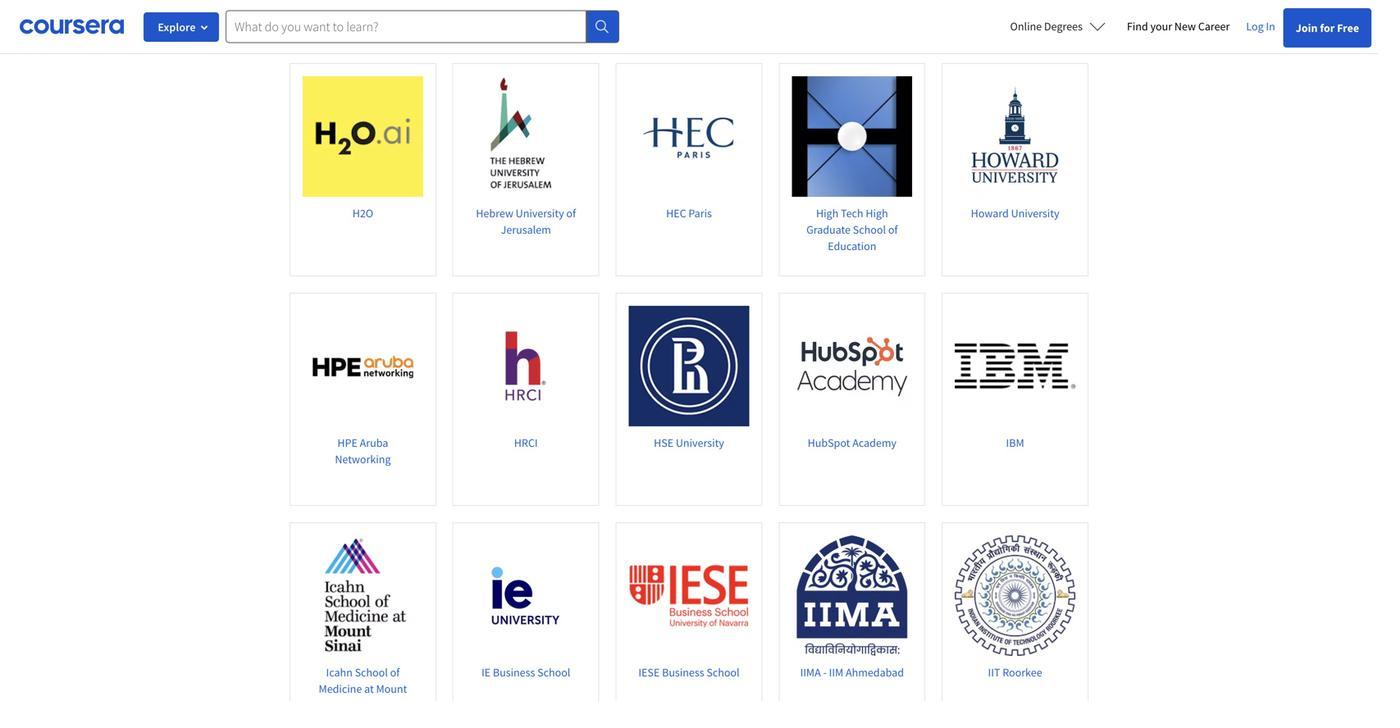Task type: locate. For each thing, give the bounding box(es) containing it.
school
[[853, 222, 886, 237], [355, 665, 388, 680], [537, 665, 570, 680], [707, 665, 740, 680]]

find your new career
[[1127, 19, 1230, 34]]

iese
[[638, 665, 660, 680]]

ie business school
[[482, 665, 570, 680]]

hpe aruba networking
[[335, 435, 391, 467]]

log
[[1246, 19, 1264, 34]]

0 horizontal spatial university
[[516, 206, 564, 221]]

ibm link
[[942, 293, 1089, 506]]

hebrew university of jerusalem link
[[453, 63, 599, 276]]

2 horizontal spatial university
[[1011, 206, 1059, 221]]

high tech high graduate school of education logo image
[[792, 76, 912, 197]]

hubspot academy link
[[779, 293, 925, 506]]

university
[[516, 206, 564, 221], [1011, 206, 1059, 221], [676, 435, 724, 450]]

high right tech
[[866, 206, 888, 221]]

hpe
[[337, 435, 358, 450]]

business right ie
[[493, 665, 535, 680]]

howard university logo image
[[955, 76, 1075, 197]]

of right hebrew
[[566, 206, 576, 221]]

1 vertical spatial of
[[888, 222, 898, 237]]

log in link
[[1238, 16, 1283, 36]]

high
[[816, 206, 839, 221], [866, 206, 888, 221]]

free
[[1337, 21, 1359, 35]]

iit
[[988, 665, 1000, 680]]

education
[[828, 239, 876, 253]]

at
[[364, 682, 374, 696]]

ie business school link
[[453, 522, 599, 701]]

log in
[[1246, 19, 1275, 34]]

school down tech
[[853, 222, 886, 237]]

hebrew university of jerusalem logo image
[[466, 76, 586, 197]]

iit roorkee logo image
[[955, 536, 1075, 656]]

1 horizontal spatial of
[[566, 206, 576, 221]]

online degrees button
[[997, 8, 1119, 44]]

hrci
[[514, 435, 538, 450]]

university right howard
[[1011, 206, 1059, 221]]

university for howard
[[1011, 206, 1059, 221]]

university for hebrew
[[516, 206, 564, 221]]

school right 'iese'
[[707, 665, 740, 680]]

business right 'iese'
[[662, 665, 704, 680]]

join for free
[[1296, 21, 1359, 35]]

networking
[[335, 452, 391, 467]]

2 vertical spatial of
[[390, 665, 400, 680]]

0 horizontal spatial business
[[493, 665, 535, 680]]

high up graduate
[[816, 206, 839, 221]]

school up 'at'
[[355, 665, 388, 680]]

1 horizontal spatial university
[[676, 435, 724, 450]]

hpe aruba networking link
[[290, 293, 436, 506]]

mount
[[376, 682, 407, 696]]

business for iese
[[662, 665, 704, 680]]

for
[[1320, 21, 1335, 35]]

of up mount
[[390, 665, 400, 680]]

of inside hebrew university of jerusalem
[[566, 206, 576, 221]]

in
[[1266, 19, 1275, 34]]

high tech high graduate school of education
[[806, 206, 898, 253]]

of for hebrew university of jerusalem
[[566, 206, 576, 221]]

2 business from the left
[[662, 665, 704, 680]]

1 business from the left
[[493, 665, 535, 680]]

of right graduate
[[888, 222, 898, 237]]

howard university
[[971, 206, 1059, 221]]

iima - iim ahmedabad link
[[779, 522, 925, 701]]

university for hse
[[676, 435, 724, 450]]

2 horizontal spatial of
[[888, 222, 898, 237]]

2 high from the left
[[866, 206, 888, 221]]

0 horizontal spatial of
[[390, 665, 400, 680]]

tech
[[841, 206, 863, 221]]

online degrees
[[1010, 19, 1083, 34]]

hec
[[666, 206, 686, 221]]

school right ie
[[537, 665, 570, 680]]

h2o
[[352, 206, 373, 221]]

None search field
[[226, 10, 619, 43]]

coursera image
[[20, 13, 124, 40]]

university up jerusalem on the top
[[516, 206, 564, 221]]

hse
[[654, 435, 674, 450]]

0 horizontal spatial high
[[816, 206, 839, 221]]

ibm logo image
[[955, 306, 1075, 426]]

join for free link
[[1283, 8, 1371, 48]]

iese business school
[[638, 665, 740, 680]]

online
[[1010, 19, 1042, 34]]

of inside icahn school of medicine at mount sinai
[[390, 665, 400, 680]]

business
[[493, 665, 535, 680], [662, 665, 704, 680]]

0 vertical spatial of
[[566, 206, 576, 221]]

explore button
[[144, 12, 219, 42]]

of inside high tech high graduate school of education
[[888, 222, 898, 237]]

hse university link
[[616, 293, 762, 506]]

university right hse
[[676, 435, 724, 450]]

1 horizontal spatial high
[[866, 206, 888, 221]]

medicine
[[319, 682, 362, 696]]

of
[[566, 206, 576, 221], [888, 222, 898, 237], [390, 665, 400, 680]]

1 horizontal spatial business
[[662, 665, 704, 680]]

university inside hebrew university of jerusalem
[[516, 206, 564, 221]]

-
[[823, 665, 827, 680]]



Task type: describe. For each thing, give the bounding box(es) containing it.
iima - iim ahmedabad
[[800, 665, 904, 680]]

hrci logo image
[[466, 306, 586, 426]]

iim
[[829, 665, 843, 680]]

icahn school of medicine at mount sinai logo image
[[303, 536, 423, 656]]

1 high from the left
[[816, 206, 839, 221]]

iit roorkee link
[[942, 522, 1089, 701]]

icahn
[[326, 665, 353, 680]]

jerusalem
[[501, 222, 551, 237]]

school inside icahn school of medicine at mount sinai
[[355, 665, 388, 680]]

roorkee
[[1003, 665, 1042, 680]]

hec paris link
[[616, 63, 762, 276]]

hec paris logo image
[[629, 76, 749, 197]]

aruba
[[360, 435, 388, 450]]

of for icahn school of medicine at mount sinai
[[390, 665, 400, 680]]

icahn school of medicine at mount sinai
[[319, 665, 407, 701]]

hrci link
[[453, 293, 599, 506]]

hubspot academy
[[808, 435, 897, 450]]

school inside iese business school link
[[707, 665, 740, 680]]

high tech high graduate school of education link
[[779, 63, 925, 276]]

ahmedabad
[[846, 665, 904, 680]]

hebrew
[[476, 206, 513, 221]]

paris
[[689, 206, 712, 221]]

icahn school of medicine at mount sinai link
[[290, 522, 436, 701]]

hse university logo image
[[629, 306, 749, 426]]

join
[[1296, 21, 1318, 35]]

school inside ie business school link
[[537, 665, 570, 680]]

business for ie
[[493, 665, 535, 680]]

hubspot academy logo image
[[792, 306, 912, 426]]

graduate
[[806, 222, 851, 237]]

ibm
[[1006, 435, 1024, 450]]

iese business school link
[[616, 522, 762, 701]]

iima
[[800, 665, 821, 680]]

find
[[1127, 19, 1148, 34]]

h2o link
[[290, 63, 436, 276]]

iese business school logo image
[[629, 536, 749, 656]]

explore
[[158, 20, 196, 34]]

hpe aruba networking logo image
[[303, 306, 423, 426]]

iit roorkee
[[988, 665, 1042, 680]]

howard university link
[[942, 63, 1089, 276]]

ie business school logo image
[[466, 536, 586, 656]]

hubspot
[[808, 435, 850, 450]]

sinai
[[351, 698, 375, 701]]

howard
[[971, 206, 1009, 221]]

degrees
[[1044, 19, 1083, 34]]

What do you want to learn? text field
[[226, 10, 586, 43]]

your
[[1150, 19, 1172, 34]]

hse university
[[654, 435, 724, 450]]

school inside high tech high graduate school of education
[[853, 222, 886, 237]]

find your new career link
[[1119, 16, 1238, 37]]

academy
[[852, 435, 897, 450]]

hec paris
[[666, 206, 712, 221]]

iima - iim ahmedabad logo image
[[792, 536, 912, 656]]

hebrew university of jerusalem
[[476, 206, 576, 237]]

ie
[[482, 665, 491, 680]]

career
[[1198, 19, 1230, 34]]

h2o logo image
[[303, 76, 423, 197]]

new
[[1174, 19, 1196, 34]]



Task type: vqa. For each thing, say whether or not it's contained in the screenshot.
"Module" to the left
no



